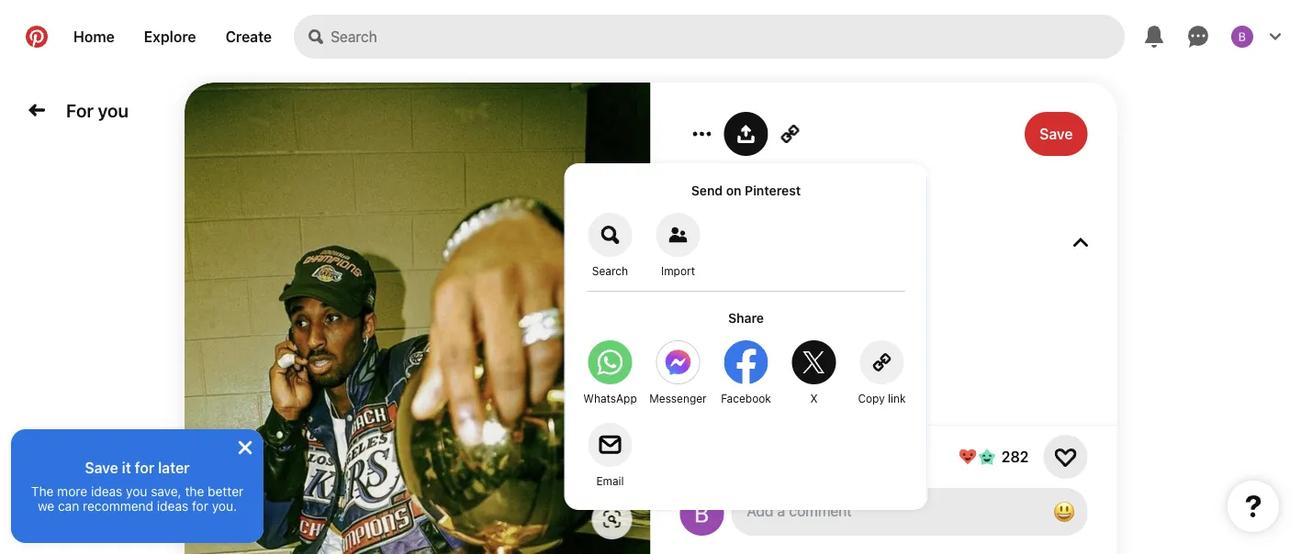 Task type: vqa. For each thing, say whether or not it's contained in the screenshot.
legend
yes



Task type: locate. For each thing, give the bounding box(es) containing it.
love down react image
[[786, 395, 817, 412]]

❤️ for m love it ❤️ 2w
[[781, 276, 796, 293]]

3 button
[[830, 357, 838, 372]]

it right "ora" link
[[781, 516, 789, 534]]

❤️ right ora
[[793, 516, 808, 534]]

1 vertical spatial save
[[85, 459, 118, 477]]

you left save,
[[126, 484, 147, 499]]

ora image
[[680, 516, 710, 545]]

raymond love it ❤️
[[717, 395, 848, 412]]

it inside save it for later the more ideas you save, the better we can recommend ideas for you.
[[122, 459, 131, 477]]

click to shop image
[[603, 511, 621, 529]]

raymond image
[[680, 394, 710, 424]]

for left later
[[135, 459, 154, 477]]

it right x
[[821, 395, 830, 412]]

it right m
[[769, 276, 777, 293]]

😃 button
[[732, 489, 1088, 536], [1046, 494, 1082, 531]]

1 horizontal spatial for
[[192, 499, 208, 514]]

love for ora
[[746, 516, 777, 534]]

import
[[661, 265, 695, 277]]

❤️ inside ora love it ❤️ 1w
[[793, 516, 808, 534]]

it for raymond love it ❤️
[[821, 395, 830, 412]]

create
[[226, 28, 272, 45]]

1 horizontal spatial ideas
[[157, 499, 188, 514]]

expand icon image
[[1073, 235, 1088, 250]]

ideas down later
[[157, 499, 188, 514]]

bob builder image
[[1232, 26, 1254, 48]]

it inside m love it ❤️ 2w
[[769, 276, 777, 293]]

2 vertical spatial ❤️
[[793, 516, 808, 534]]

save button
[[1025, 112, 1088, 156], [1025, 112, 1088, 156]]

for
[[135, 459, 154, 477], [192, 499, 208, 514]]

1 vertical spatial you
[[126, 484, 147, 499]]

whatsapp
[[583, 392, 637, 405]]

can
[[58, 499, 79, 514]]

love right the m "link"
[[734, 276, 765, 293]]

ideas
[[91, 484, 122, 499], [157, 499, 188, 514]]

you
[[98, 99, 129, 121], [126, 484, 147, 499]]

link
[[888, 392, 906, 405]]

1 vertical spatial ❤️
[[833, 395, 848, 412]]

m image
[[680, 275, 710, 304]]

❤️ inside m love it ❤️ 2w
[[781, 276, 796, 293]]

save
[[1040, 125, 1073, 143], [85, 459, 118, 477]]

❤️ for raymond love it ❤️
[[833, 395, 848, 412]]

love inside ora love it ❤️ 1w
[[746, 516, 777, 534]]

❤️ up great
[[781, 276, 796, 293]]

great
[[777, 336, 812, 353]]

search icon image
[[309, 29, 323, 44]]

1 horizontal spatial save
[[1040, 125, 1073, 143]]

we
[[38, 499, 54, 514]]

send on pinterest
[[691, 183, 801, 198]]

😃
[[1053, 499, 1075, 525]]

❤️
[[781, 276, 796, 293], [833, 395, 848, 412], [793, 516, 808, 534]]

m link
[[717, 276, 730, 293]]

0 vertical spatial you
[[98, 99, 129, 121]]

messenger
[[650, 392, 707, 405]]

0 vertical spatial ❤️
[[781, 276, 796, 293]]

0 horizontal spatial save
[[85, 459, 118, 477]]

reply
[[759, 357, 793, 372]]

love right "ora" link
[[746, 516, 777, 534]]

ideas right more
[[91, 484, 122, 499]]

search
[[592, 265, 628, 277]]

it for ora love it ❤️ 1w
[[781, 516, 789, 534]]

x
[[810, 392, 818, 405]]

save inside save it for later the more ideas you save, the better we can recommend ideas for you.
[[85, 459, 118, 477]]

❤️ right x
[[833, 395, 848, 412]]

1 vertical spatial love
[[786, 395, 817, 412]]

rolando link
[[717, 336, 773, 353]]

save,
[[151, 484, 182, 499]]

1 vertical spatial for
[[192, 499, 208, 514]]

Search text field
[[331, 15, 1125, 59]]

0 horizontal spatial for
[[135, 459, 154, 477]]

282
[[1002, 449, 1029, 466]]

copy link
[[858, 392, 906, 405]]

home link
[[59, 15, 129, 59]]

share on facebook image
[[724, 341, 768, 385]]

2 vertical spatial love
[[746, 516, 777, 534]]

it
[[769, 276, 777, 293], [821, 395, 830, 412], [122, 459, 131, 477], [781, 516, 789, 534]]

better
[[208, 484, 244, 499]]

it for m love it ❤️ 2w
[[769, 276, 777, 293]]

copy
[[858, 392, 885, 405]]

❤️ for ora love it ❤️ 1w
[[793, 516, 808, 534]]

comments
[[680, 231, 772, 253]]

you inside for you button
[[98, 99, 129, 121]]

it up recommend
[[122, 459, 131, 477]]

pinterest
[[745, 183, 801, 198]]

facebook
[[721, 392, 771, 405]]

0 horizontal spatial ideas
[[91, 484, 122, 499]]

it inside ora love it ❤️ 1w
[[781, 516, 789, 534]]

ora link
[[717, 516, 742, 534]]

m love it ❤️ 2w
[[717, 276, 796, 313]]

on
[[726, 183, 742, 198]]

for left you.
[[192, 499, 208, 514]]

recommend
[[83, 499, 153, 514]]

love inside m love it ❤️ 2w
[[734, 276, 765, 293]]

0 vertical spatial love
[[734, 276, 765, 293]]

0 vertical spatial save
[[1040, 125, 1073, 143]]

you right for on the top left
[[98, 99, 129, 121]]

love
[[734, 276, 765, 293], [786, 395, 817, 412], [746, 516, 777, 534]]



Task type: describe. For each thing, give the bounding box(es) containing it.
for you button
[[59, 92, 136, 128]]

3
[[830, 357, 838, 372]]

13w
[[717, 357, 740, 372]]

share on email image
[[588, 423, 632, 467]]

send
[[691, 183, 723, 198]]

create link
[[211, 15, 287, 59]]

rolando great photo rip legend
[[717, 336, 925, 353]]

save for save
[[1040, 125, 1073, 143]]

email
[[596, 475, 624, 488]]

ora love it ❤️ 1w
[[717, 516, 808, 554]]

you.
[[212, 499, 237, 514]]

rolando
[[717, 336, 773, 353]]

explore link
[[129, 15, 211, 59]]

explore
[[144, 28, 196, 45]]

share
[[728, 311, 764, 326]]

Add a comment field
[[748, 502, 1031, 520]]

1w
[[717, 539, 733, 554]]

for you
[[66, 99, 129, 121]]

share on twitter image
[[792, 341, 836, 385]]

raymond link
[[717, 395, 782, 412]]

2w
[[717, 298, 734, 313]]

reaction image
[[1055, 446, 1077, 468]]

photo
[[816, 336, 855, 353]]

the
[[31, 484, 54, 499]]

rolando image
[[680, 336, 710, 365]]

ora
[[717, 516, 742, 534]]

more
[[57, 484, 87, 499]]

for
[[66, 99, 94, 121]]

you inside save it for later the more ideas you save, the better we can recommend ideas for you.
[[126, 484, 147, 499]]

b0bth3builder2k23 image
[[680, 492, 724, 536]]

home
[[73, 28, 115, 45]]

rip
[[858, 336, 876, 353]]

later
[[158, 459, 190, 477]]

the
[[185, 484, 204, 499]]

save for save it for later the more ideas you save, the better we can recommend ideas for you.
[[85, 459, 118, 477]]

share on messenger image
[[656, 341, 700, 385]]

reply button
[[759, 357, 793, 372]]

save it for later the more ideas you save, the better we can recommend ideas for you.
[[31, 459, 244, 514]]

0 vertical spatial for
[[135, 459, 154, 477]]

love for raymond
[[786, 395, 817, 412]]

legend
[[880, 336, 925, 353]]

comments button
[[680, 231, 1088, 253]]

raymond
[[717, 395, 782, 412]]

m
[[717, 276, 730, 293]]

love for m
[[734, 276, 765, 293]]

react image
[[812, 357, 826, 372]]



